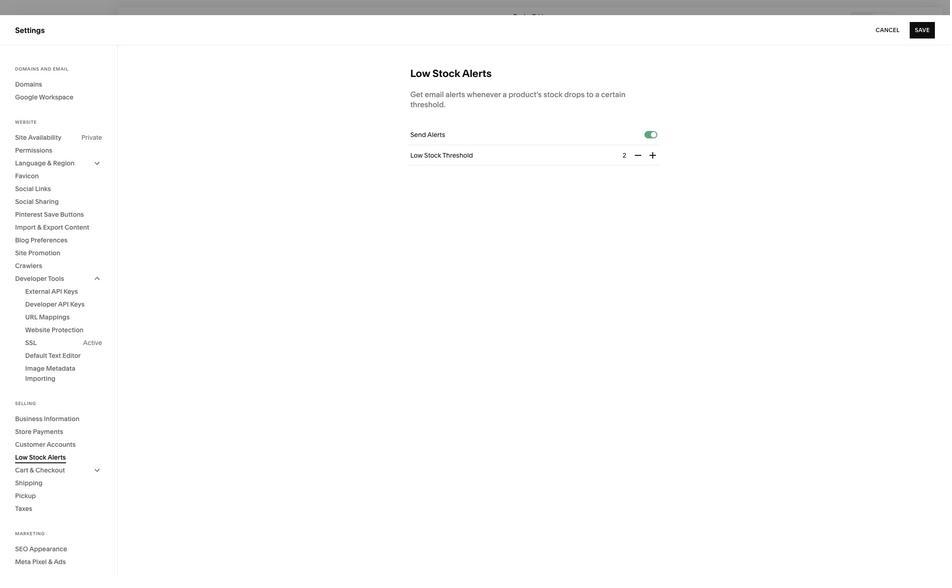 Task type: describe. For each thing, give the bounding box(es) containing it.
store payments link
[[15, 425, 102, 438]]

url
[[25, 313, 37, 321]]

ssl
[[25, 339, 37, 347]]

meta
[[15, 558, 31, 566]]

1 vertical spatial alerts
[[428, 131, 445, 139]]

developer api keys link
[[25, 298, 102, 311]]

business information store payments customer accounts
[[15, 415, 79, 449]]

domains for and
[[15, 66, 39, 72]]

drops
[[565, 90, 585, 99]]

help link
[[15, 489, 31, 499]]

pickup
[[15, 492, 36, 500]]

certain
[[601, 90, 626, 99]]

business information link
[[15, 413, 102, 425]]

to
[[587, 90, 594, 99]]

default text editor link
[[25, 349, 102, 362]]

1 vertical spatial website
[[15, 120, 37, 125]]

0 vertical spatial keys
[[64, 287, 78, 296]]

site promotion link
[[15, 247, 102, 259]]

protection
[[52, 326, 84, 334]]

send alerts
[[411, 131, 445, 139]]

developer tools
[[15, 275, 64, 283]]

mappings
[[39, 313, 70, 321]]

product's
[[509, 90, 542, 99]]

external api keys developer api keys url mappings website protection
[[25, 287, 85, 334]]

taxes link
[[15, 502, 102, 515]]

2 vertical spatial low
[[15, 453, 28, 462]]

availability
[[28, 133, 61, 142]]

website inside "link"
[[15, 57, 44, 66]]

default
[[25, 352, 47, 360]]

seo appearance link
[[15, 543, 102, 556]]

2 social from the top
[[15, 198, 34, 206]]

import & export content link
[[15, 221, 102, 234]]

& inside dropdown button
[[47, 159, 52, 167]]

website inside external api keys developer api keys url mappings website protection
[[25, 326, 50, 334]]

save inside button
[[915, 26, 930, 33]]

acuity scheduling link
[[15, 139, 102, 150]]

0 horizontal spatial a
[[503, 90, 507, 99]]

0 vertical spatial low
[[411, 67, 430, 80]]

low stock alerts link
[[15, 451, 102, 464]]

customer
[[15, 440, 45, 449]]

image
[[25, 364, 45, 373]]

url mappings link
[[25, 311, 102, 324]]

permissions
[[15, 146, 52, 154]]

permissions link
[[15, 144, 102, 157]]

shipping
[[15, 479, 42, 487]]

2 settings from the top
[[15, 473, 44, 482]]

& inside favicon social links social sharing pinterest save buttons import & export content blog preferences site promotion crawlers
[[37, 223, 42, 231]]

workspace
[[39, 93, 74, 101]]

meta pixel & ads link
[[15, 556, 102, 568]]

help
[[15, 490, 31, 499]]

google workspace link
[[15, 91, 102, 104]]

analytics link
[[15, 122, 102, 133]]

default text editor image metadata importing
[[25, 352, 81, 383]]

1 horizontal spatial a
[[528, 13, 532, 19]]

editor
[[62, 352, 81, 360]]

pinterest save buttons link
[[15, 208, 102, 221]]

& inside seo appearance meta pixel & ads
[[48, 558, 53, 566]]

edit
[[127, 16, 140, 23]]

stock inside low stock alerts link
[[29, 453, 46, 462]]

domains link
[[15, 78, 102, 91]]

payments
[[33, 428, 63, 436]]

0 vertical spatial low stock alerts
[[411, 67, 492, 80]]

developer tools button
[[15, 272, 102, 285]]

export
[[43, 223, 63, 231]]

developer tools link
[[15, 272, 102, 285]]

private
[[81, 133, 102, 142]]

low stock threshold
[[411, 151, 473, 160]]

1 marketing from the top
[[15, 90, 51, 99]]

cart
[[15, 466, 28, 474]]

text
[[48, 352, 61, 360]]

external api keys link
[[25, 285, 102, 298]]

pickup link
[[15, 490, 102, 502]]

pinterest
[[15, 210, 43, 219]]

alerts
[[446, 90, 465, 99]]

language
[[15, 159, 46, 167]]

language & region link
[[15, 157, 102, 170]]

links
[[35, 185, 51, 193]]

asset library
[[15, 457, 61, 466]]

edit button
[[121, 11, 146, 28]]

get email alerts whenever a product's stock drops to a certain threshold.
[[411, 90, 626, 109]]

information
[[44, 415, 79, 423]]

social links link
[[15, 182, 102, 195]]

developer inside external api keys developer api keys url mappings website protection
[[25, 300, 57, 308]]

domains google workspace
[[15, 80, 74, 101]]

selling inside selling link
[[15, 73, 39, 83]]

blog
[[15, 236, 29, 244]]

1 vertical spatial api
[[58, 300, 69, 308]]

developer inside dropdown button
[[15, 275, 47, 283]]

library
[[37, 457, 61, 466]]

save inside favicon social links social sharing pinterest save buttons import & export content blog preferences site promotion crawlers
[[44, 210, 59, 219]]

shipping link
[[15, 477, 102, 490]]

taxes
[[15, 505, 32, 513]]

domains and email
[[15, 66, 69, 72]]

cart & checkout button
[[15, 464, 102, 477]]



Task type: locate. For each thing, give the bounding box(es) containing it.
website link
[[15, 56, 102, 67]]

1 vertical spatial social
[[15, 198, 34, 206]]

developer down external
[[25, 300, 57, 308]]

google
[[15, 93, 38, 101]]

1 horizontal spatial alerts
[[428, 131, 445, 139]]

asset
[[15, 457, 35, 466]]

0 vertical spatial alerts
[[462, 67, 492, 80]]

domains up google
[[15, 80, 42, 88]]

stock down send alerts
[[424, 151, 441, 160]]

settings down "asset"
[[15, 473, 44, 482]]

1 vertical spatial selling
[[15, 401, 36, 406]]

asset library link
[[15, 456, 102, 467]]

0 vertical spatial selling
[[15, 73, 39, 83]]

import
[[15, 223, 36, 231]]

acuity
[[15, 139, 37, 149]]

promotion
[[28, 249, 60, 257]]

1 horizontal spatial low stock alerts
[[411, 67, 492, 80]]

customer accounts link
[[15, 438, 102, 451]]

1 vertical spatial domains
[[15, 80, 42, 88]]

favicon social links social sharing pinterest save buttons import & export content blog preferences site promotion crawlers
[[15, 172, 89, 270]]

developer
[[15, 275, 47, 283], [25, 300, 57, 308]]

0 vertical spatial marketing
[[15, 90, 51, 99]]

crawlers
[[15, 262, 42, 270]]

Send Alerts checkbox
[[651, 132, 657, 137]]

domains inside domains google workspace
[[15, 80, 42, 88]]

2 marketing from the top
[[15, 531, 45, 536]]

keys up developer api keys link
[[64, 287, 78, 296]]

keys up url mappings link at the bottom of the page
[[70, 300, 85, 308]]

2 horizontal spatial alerts
[[462, 67, 492, 80]]

0 vertical spatial stock
[[433, 67, 460, 80]]

crawlers link
[[15, 259, 102, 272]]

social
[[15, 185, 34, 193], [15, 198, 34, 206]]

analytics
[[15, 123, 47, 132]]

a left the product's
[[503, 90, 507, 99]]

and
[[41, 66, 52, 72]]

0 horizontal spatial alerts
[[48, 453, 66, 462]]

2 site from the top
[[15, 249, 27, 257]]

low stock alerts up "alerts"
[[411, 67, 492, 80]]

appearance
[[29, 545, 67, 553]]

domains
[[15, 66, 39, 72], [15, 80, 42, 88]]

social down favicon
[[15, 185, 34, 193]]

threshold
[[443, 151, 473, 160]]

1 vertical spatial settings
[[15, 473, 44, 482]]

ads
[[54, 558, 66, 566]]

blog preferences link
[[15, 234, 102, 247]]

developer down crawlers
[[15, 275, 47, 283]]

table
[[533, 13, 547, 19]]

settings link
[[15, 473, 102, 484]]

site down 'analytics'
[[15, 133, 27, 142]]

low stock alerts
[[411, 67, 492, 80], [15, 453, 66, 462]]

2 vertical spatial website
[[25, 326, 50, 334]]

stock
[[544, 90, 563, 99]]

favicon
[[15, 172, 39, 180]]

1 vertical spatial marketing
[[15, 531, 45, 536]]

cancel button
[[876, 22, 900, 38]]

low
[[411, 67, 430, 80], [411, 151, 423, 160], [15, 453, 28, 462]]

1 vertical spatial save
[[44, 210, 59, 219]]

alerts right the send
[[428, 131, 445, 139]]

api up url mappings link at the bottom of the page
[[58, 300, 69, 308]]

a right 'to'
[[596, 90, 600, 99]]

cart & checkout link
[[15, 464, 102, 477]]

0 horizontal spatial low stock alerts
[[15, 453, 66, 462]]

book
[[514, 13, 527, 19]]

2 vertical spatial alerts
[[48, 453, 66, 462]]

stock up cart & checkout
[[29, 453, 46, 462]]

low stock alerts up cart & checkout
[[15, 453, 66, 462]]

business
[[15, 415, 42, 423]]

selling
[[15, 73, 39, 83], [15, 401, 36, 406]]

low down the send
[[411, 151, 423, 160]]

selling link
[[15, 73, 102, 84]]

scheduling
[[39, 139, 78, 149]]

region
[[53, 159, 75, 167]]

stock
[[433, 67, 460, 80], [424, 151, 441, 160], [29, 453, 46, 462]]

a right book
[[528, 13, 532, 19]]

store
[[15, 428, 32, 436]]

0 vertical spatial developer
[[15, 275, 47, 283]]

website up site availability
[[15, 120, 37, 125]]

low up "get"
[[411, 67, 430, 80]]

1 vertical spatial keys
[[70, 300, 85, 308]]

domains left and
[[15, 66, 39, 72]]

social sharing link
[[15, 195, 102, 208]]

stock up "alerts"
[[433, 67, 460, 80]]

seo appearance meta pixel & ads
[[15, 545, 67, 566]]

& right cart
[[30, 466, 34, 474]]

save right cancel
[[915, 26, 930, 33]]

shipping pickup taxes
[[15, 479, 42, 513]]

1 domains from the top
[[15, 66, 39, 72]]

0 vertical spatial social
[[15, 185, 34, 193]]

0 vertical spatial domains
[[15, 66, 39, 72]]

0 vertical spatial website
[[15, 57, 44, 66]]

site down blog
[[15, 249, 27, 257]]

1 horizontal spatial save
[[915, 26, 930, 33]]

selling down domains and email
[[15, 73, 39, 83]]

0 vertical spatial save
[[915, 26, 930, 33]]

content
[[65, 223, 89, 231]]

1 settings from the top
[[15, 25, 45, 35]]

1 vertical spatial low
[[411, 151, 423, 160]]

checkout
[[35, 466, 65, 474]]

& left region
[[47, 159, 52, 167]]

& left 'ads'
[[48, 558, 53, 566]]

1 vertical spatial stock
[[424, 151, 441, 160]]

1 vertical spatial low stock alerts
[[15, 453, 66, 462]]

image metadata importing link
[[25, 362, 102, 385]]

2 vertical spatial stock
[[29, 453, 46, 462]]

settings up domains and email
[[15, 25, 45, 35]]

pixel
[[32, 558, 47, 566]]

website up domains and email
[[15, 57, 44, 66]]

threshold.
[[411, 100, 446, 109]]

email
[[53, 66, 69, 72]]

0 vertical spatial api
[[51, 287, 62, 296]]

simonjacob477@gmail.com button
[[14, 518, 107, 536]]

buttons
[[60, 210, 84, 219]]

2 selling from the top
[[15, 401, 36, 406]]

alerts up whenever
[[462, 67, 492, 80]]

site availability
[[15, 133, 61, 142]]

2 domains from the top
[[15, 80, 42, 88]]

save up export
[[44, 210, 59, 219]]

None text field
[[623, 150, 629, 160]]

1 vertical spatial site
[[15, 249, 27, 257]]

1 selling from the top
[[15, 73, 39, 83]]

get
[[411, 90, 423, 99]]

&
[[47, 159, 52, 167], [37, 223, 42, 231], [30, 466, 34, 474], [48, 558, 53, 566]]

importing
[[25, 374, 55, 383]]

domains for google
[[15, 80, 42, 88]]

& left export
[[37, 223, 42, 231]]

active
[[83, 339, 102, 347]]

0 vertical spatial site
[[15, 133, 27, 142]]

0 vertical spatial settings
[[15, 25, 45, 35]]

tools
[[48, 275, 64, 283]]

a
[[528, 13, 532, 19], [503, 90, 507, 99], [596, 90, 600, 99]]

low up cart
[[15, 453, 28, 462]]

selling up business
[[15, 401, 36, 406]]

0 horizontal spatial save
[[44, 210, 59, 219]]

1 site from the top
[[15, 133, 27, 142]]

language & region
[[15, 159, 75, 167]]

alerts down customer accounts link
[[48, 453, 66, 462]]

1 social from the top
[[15, 185, 34, 193]]

& inside 'dropdown button'
[[30, 466, 34, 474]]

seo
[[15, 545, 28, 553]]

2 horizontal spatial a
[[596, 90, 600, 99]]

accounts
[[47, 440, 76, 449]]

preferences
[[31, 236, 68, 244]]

favicon link
[[15, 170, 102, 182]]

social up pinterest
[[15, 198, 34, 206]]

simonjacob477@gmail.com
[[36, 527, 107, 534]]

website down url
[[25, 326, 50, 334]]

save button
[[910, 22, 935, 38]]

website protection link
[[25, 324, 102, 336]]

website
[[15, 57, 44, 66], [15, 120, 37, 125], [25, 326, 50, 334]]

site inside favicon social links social sharing pinterest save buttons import & export content blog preferences site promotion crawlers
[[15, 249, 27, 257]]

cart & checkout
[[15, 466, 65, 474]]

1 vertical spatial developer
[[25, 300, 57, 308]]

api down tools
[[51, 287, 62, 296]]



Task type: vqa. For each thing, say whether or not it's contained in the screenshot.
Edit
yes



